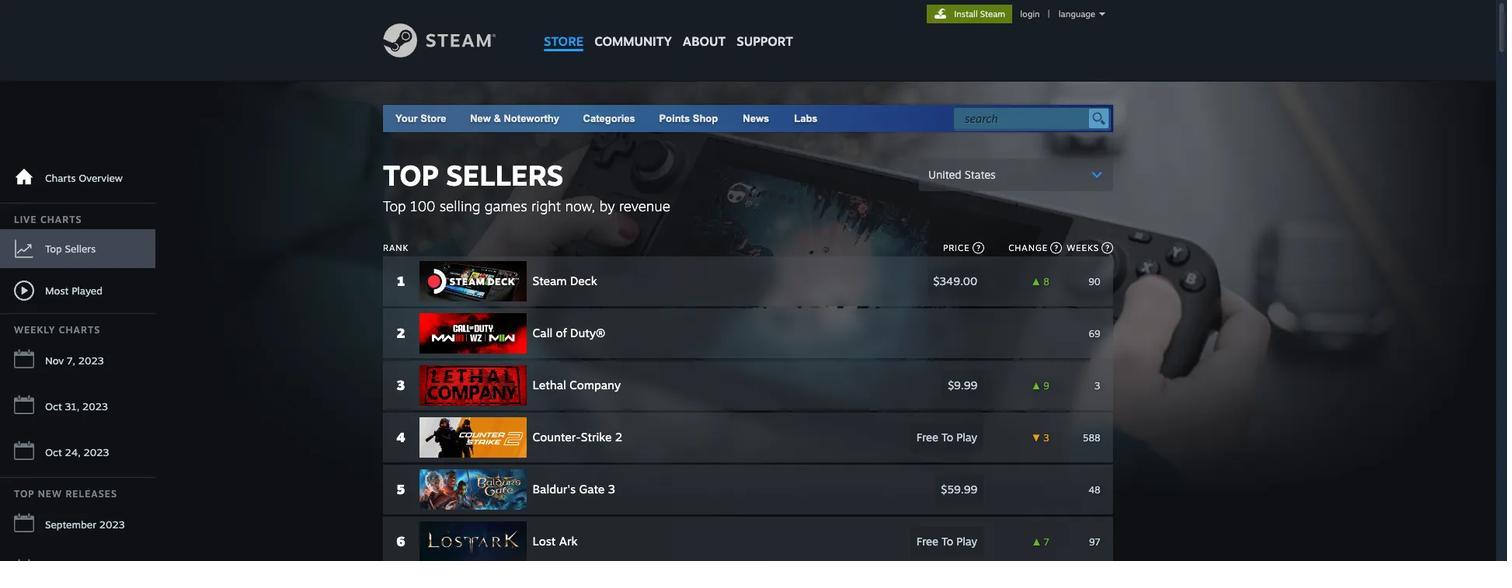 Task type: describe. For each thing, give the bounding box(es) containing it.
1
[[397, 273, 405, 289]]

top inside 'link'
[[45, 242, 62, 255]]

9
[[1044, 380, 1050, 391]]

baldur's gate 3
[[533, 482, 616, 497]]

releases
[[66, 488, 117, 500]]

by
[[600, 197, 615, 215]]

live charts
[[14, 214, 82, 225]]

counter-
[[533, 430, 582, 445]]

24,
[[65, 446, 81, 459]]

0 for 5
[[1044, 484, 1050, 496]]

your store
[[396, 113, 447, 124]]

call
[[533, 326, 553, 340]]

0 vertical spatial charts
[[45, 172, 76, 184]]

0 vertical spatial top sellers
[[383, 158, 564, 193]]

97
[[1090, 536, 1101, 548]]

counter-strike 2
[[533, 430, 623, 445]]

nov 7, 2023 link
[[0, 340, 155, 382]]

play for 6
[[957, 535, 978, 548]]

top up the 100
[[383, 158, 439, 193]]

free to play for 4
[[917, 431, 978, 444]]

your store link
[[396, 113, 447, 124]]

charts for top
[[40, 214, 82, 225]]

baldur's gate 3 link
[[420, 469, 806, 510]]

weeks
[[1067, 243, 1100, 253]]

free for 4
[[917, 431, 939, 444]]

top up the september 2023 link
[[14, 488, 35, 500]]

install
[[955, 9, 978, 19]]

noteworthy
[[504, 113, 560, 124]]

install steam
[[955, 9, 1006, 19]]

48
[[1089, 484, 1101, 496]]

overview
[[79, 172, 123, 184]]

top new releases
[[14, 488, 117, 500]]

6
[[397, 533, 406, 550]]

change
[[1009, 243, 1049, 253]]

search text field
[[965, 109, 1086, 129]]

revenue
[[619, 197, 671, 215]]

store
[[421, 113, 447, 124]]

games
[[485, 197, 528, 215]]

counter-strike 2 link
[[420, 417, 806, 458]]

support
[[737, 33, 794, 49]]

install steam link
[[927, 5, 1013, 23]]

▲ for 6
[[1033, 536, 1042, 548]]

▼
[[1033, 432, 1042, 443]]

strike
[[582, 430, 613, 445]]

ark
[[560, 534, 578, 549]]

3 right ▼
[[1045, 432, 1050, 443]]

now,
[[565, 197, 596, 215]]

about link
[[678, 0, 732, 53]]

points
[[659, 113, 690, 124]]

language
[[1059, 9, 1096, 19]]

▲ for 1
[[1033, 276, 1042, 287]]

login | language
[[1021, 9, 1096, 19]]

oct 24, 2023 link
[[0, 431, 155, 474]]

most played
[[45, 284, 103, 297]]

news
[[743, 113, 770, 124]]

store link
[[539, 0, 589, 56]]

steam inside install steam 'link'
[[981, 9, 1006, 19]]

top sellers inside "top sellers" 'link'
[[45, 242, 96, 255]]

lost ark
[[533, 534, 578, 549]]

2023 for oct 31, 2023
[[82, 400, 108, 413]]

categories link
[[583, 113, 636, 124]]

of
[[557, 326, 568, 340]]

community
[[595, 33, 672, 49]]

news link
[[731, 105, 782, 132]]

your
[[396, 113, 418, 124]]

69
[[1090, 328, 1101, 339]]

oct 24, 2023
[[45, 446, 109, 459]]

7
[[1045, 536, 1050, 548]]

right
[[532, 197, 561, 215]]

steam deck
[[533, 274, 598, 288]]

free for 6
[[917, 535, 939, 548]]

shop
[[693, 113, 718, 124]]

oct 31, 2023 link
[[0, 386, 155, 428]]

nov
[[45, 354, 64, 367]]

united
[[929, 168, 962, 181]]

$9.99
[[949, 379, 978, 392]]

8
[[1044, 276, 1050, 287]]

login link
[[1018, 9, 1044, 19]]



Task type: vqa. For each thing, say whether or not it's contained in the screenshot.


Task type: locate. For each thing, give the bounding box(es) containing it.
0 vertical spatial steam
[[981, 9, 1006, 19]]

1 free to play from the top
[[917, 431, 978, 444]]

1 vertical spatial ▲
[[1033, 380, 1042, 391]]

lethal company
[[533, 378, 622, 393]]

play down $9.99
[[957, 431, 978, 444]]

0 vertical spatial free
[[917, 431, 939, 444]]

0 horizontal spatial 2
[[397, 325, 406, 341]]

charts overview link
[[0, 157, 155, 200]]

free
[[917, 431, 939, 444], [917, 535, 939, 548]]

sellers inside 'link'
[[65, 242, 96, 255]]

charts
[[45, 172, 76, 184], [40, 214, 82, 225], [59, 324, 100, 336]]

sellers up most played link
[[65, 242, 96, 255]]

100
[[410, 197, 436, 215]]

most played link
[[0, 271, 155, 310]]

free to play for 6
[[917, 535, 978, 548]]

1 vertical spatial steam
[[533, 274, 568, 288]]

0 left 69
[[1044, 328, 1050, 339]]

oct for oct 24, 2023
[[45, 446, 62, 459]]

call of duty®
[[533, 326, 606, 340]]

2 vertical spatial charts
[[59, 324, 100, 336]]

1 free from the top
[[917, 431, 939, 444]]

call of duty® link
[[420, 313, 806, 354]]

september 2023
[[45, 518, 125, 531]]

▲ left 7
[[1033, 536, 1042, 548]]

1 horizontal spatial steam
[[981, 9, 1006, 19]]

|
[[1048, 9, 1051, 19]]

0 for 2
[[1044, 328, 1050, 339]]

points shop
[[659, 113, 718, 124]]

1 vertical spatial new
[[38, 488, 62, 500]]

1 horizontal spatial 2
[[616, 430, 623, 445]]

0 vertical spatial 2
[[397, 325, 406, 341]]

oct
[[45, 400, 62, 413], [45, 446, 62, 459]]

0 left 48
[[1044, 484, 1050, 496]]

1 vertical spatial charts
[[40, 214, 82, 225]]

2 free to play from the top
[[917, 535, 978, 548]]

points shop link
[[647, 105, 731, 132]]

31,
[[65, 400, 80, 413]]

new up the september
[[38, 488, 62, 500]]

free to play up $59.99
[[917, 431, 978, 444]]

▲ 7
[[1033, 536, 1050, 548]]

charts overview
[[45, 172, 123, 184]]

play for 4
[[957, 431, 978, 444]]

2023 inside oct 24, 2023 link
[[84, 446, 109, 459]]

oct left 31,
[[45, 400, 62, 413]]

1 vertical spatial oct
[[45, 446, 62, 459]]

new
[[470, 113, 491, 124], [38, 488, 62, 500]]

▲ left 8 on the right of page
[[1033, 276, 1042, 287]]

2023 right 24,
[[84, 446, 109, 459]]

play
[[957, 431, 978, 444], [957, 535, 978, 548]]

to for 6
[[942, 535, 954, 548]]

oct left 24,
[[45, 446, 62, 459]]

rank
[[383, 243, 409, 253]]

support link
[[732, 0, 799, 53]]

new & noteworthy
[[470, 113, 560, 124]]

0 horizontal spatial top sellers
[[45, 242, 96, 255]]

5
[[397, 481, 406, 497]]

duty®
[[571, 326, 606, 340]]

1 play from the top
[[957, 431, 978, 444]]

selling
[[440, 197, 481, 215]]

1 vertical spatial free to play
[[917, 535, 978, 548]]

top sellers up selling
[[383, 158, 564, 193]]

2023 inside oct 31, 2023 link
[[82, 400, 108, 413]]

4
[[397, 429, 406, 445]]

1 0 from the top
[[1044, 328, 1050, 339]]

login
[[1021, 9, 1040, 19]]

2023 right 31,
[[82, 400, 108, 413]]

0 vertical spatial free to play
[[917, 431, 978, 444]]

new left &
[[470, 113, 491, 124]]

1 vertical spatial to
[[942, 535, 954, 548]]

lost
[[533, 534, 556, 549]]

charts for nov
[[59, 324, 100, 336]]

about
[[683, 33, 726, 49]]

2023 for oct 24, 2023
[[84, 446, 109, 459]]

played
[[72, 284, 103, 297]]

top
[[383, 158, 439, 193], [383, 197, 406, 215], [45, 242, 62, 255], [14, 488, 35, 500]]

free to play down $59.99
[[917, 535, 978, 548]]

oct 31, 2023
[[45, 400, 108, 413]]

0 vertical spatial new
[[470, 113, 491, 124]]

1 horizontal spatial new
[[470, 113, 491, 124]]

nov 7, 2023
[[45, 354, 104, 367]]

to down $59.99
[[942, 535, 954, 548]]

0
[[1044, 328, 1050, 339], [1044, 484, 1050, 496]]

top 100 selling games right now, by revenue
[[383, 197, 671, 215]]

3 right the 9
[[1096, 380, 1101, 391]]

weekly
[[14, 324, 55, 336]]

2 play from the top
[[957, 535, 978, 548]]

2023 inside the september 2023 link
[[99, 518, 125, 531]]

free to play
[[917, 431, 978, 444], [917, 535, 978, 548]]

2 right strike
[[616, 430, 623, 445]]

1 vertical spatial free
[[917, 535, 939, 548]]

▲ 9
[[1033, 380, 1050, 391]]

top sellers link
[[0, 229, 155, 268]]

▲ for 3
[[1033, 380, 1042, 391]]

sellers
[[446, 158, 564, 193], [65, 242, 96, 255]]

&
[[494, 113, 501, 124]]

top sellers down "live charts"
[[45, 242, 96, 255]]

2
[[397, 325, 406, 341], [616, 430, 623, 445]]

0 vertical spatial ▲
[[1033, 276, 1042, 287]]

2023 for nov 7, 2023
[[78, 354, 104, 367]]

▲ 8
[[1033, 276, 1050, 287]]

united states
[[929, 168, 996, 181]]

sellers up games
[[446, 158, 564, 193]]

labs
[[795, 113, 818, 124]]

live
[[14, 214, 37, 225]]

categories
[[583, 113, 636, 124]]

top left the 100
[[383, 197, 406, 215]]

0 horizontal spatial steam
[[533, 274, 568, 288]]

2 ▲ from the top
[[1033, 380, 1042, 391]]

2 to from the top
[[942, 535, 954, 548]]

2023 down releases
[[99, 518, 125, 531]]

baldur's
[[533, 482, 577, 497]]

to
[[942, 431, 954, 444], [942, 535, 954, 548]]

company
[[570, 378, 622, 393]]

gate
[[580, 482, 605, 497]]

0 horizontal spatial sellers
[[65, 242, 96, 255]]

$349.00
[[934, 274, 978, 288]]

7,
[[67, 354, 75, 367]]

1 vertical spatial 0
[[1044, 484, 1050, 496]]

1 to from the top
[[942, 431, 954, 444]]

0 vertical spatial sellers
[[446, 158, 564, 193]]

oct for oct 31, 2023
[[45, 400, 62, 413]]

2 down 1
[[397, 325, 406, 341]]

0 vertical spatial play
[[957, 431, 978, 444]]

september
[[45, 518, 96, 531]]

2 oct from the top
[[45, 446, 62, 459]]

0 horizontal spatial new
[[38, 488, 62, 500]]

2023 right 7,
[[78, 354, 104, 367]]

steam left deck
[[533, 274, 568, 288]]

most
[[45, 284, 69, 297]]

price
[[944, 243, 971, 253]]

2 free from the top
[[917, 535, 939, 548]]

1 ▲ from the top
[[1033, 276, 1042, 287]]

▲ left the 9
[[1033, 380, 1042, 391]]

0 vertical spatial to
[[942, 431, 954, 444]]

0 vertical spatial oct
[[45, 400, 62, 413]]

1 horizontal spatial sellers
[[446, 158, 564, 193]]

weekly charts
[[14, 324, 100, 336]]

steam inside steam deck link
[[533, 274, 568, 288]]

to for 4
[[942, 431, 954, 444]]

to up $59.99
[[942, 431, 954, 444]]

2 0 from the top
[[1044, 484, 1050, 496]]

3 ▲ from the top
[[1033, 536, 1042, 548]]

▼ 3
[[1033, 432, 1050, 443]]

1 oct from the top
[[45, 400, 62, 413]]

2 vertical spatial ▲
[[1033, 536, 1042, 548]]

lethal company link
[[420, 365, 806, 406]]

1 vertical spatial play
[[957, 535, 978, 548]]

new & noteworthy link
[[470, 113, 560, 124]]

1 horizontal spatial top sellers
[[383, 158, 564, 193]]

charts up nov 7, 2023
[[59, 324, 100, 336]]

1 vertical spatial sellers
[[65, 242, 96, 255]]

1 vertical spatial 2
[[616, 430, 623, 445]]

steam right install
[[981, 9, 1006, 19]]

3 right gate
[[609, 482, 616, 497]]

3 up 4
[[397, 377, 406, 393]]

top down "live charts"
[[45, 242, 62, 255]]

0 vertical spatial 0
[[1044, 328, 1050, 339]]

september 2023 link
[[0, 504, 155, 546]]

90
[[1090, 276, 1101, 287]]

play down $59.99
[[957, 535, 978, 548]]

lethal
[[533, 378, 567, 393]]

1 vertical spatial top sellers
[[45, 242, 96, 255]]

store
[[544, 33, 584, 49]]

▲
[[1033, 276, 1042, 287], [1033, 380, 1042, 391], [1033, 536, 1042, 548]]

588
[[1084, 432, 1101, 443]]

labs link
[[782, 105, 831, 132]]

2023 inside nov 7, 2023 link
[[78, 354, 104, 367]]

charts up "top sellers" 'link'
[[40, 214, 82, 225]]

charts left overview
[[45, 172, 76, 184]]



